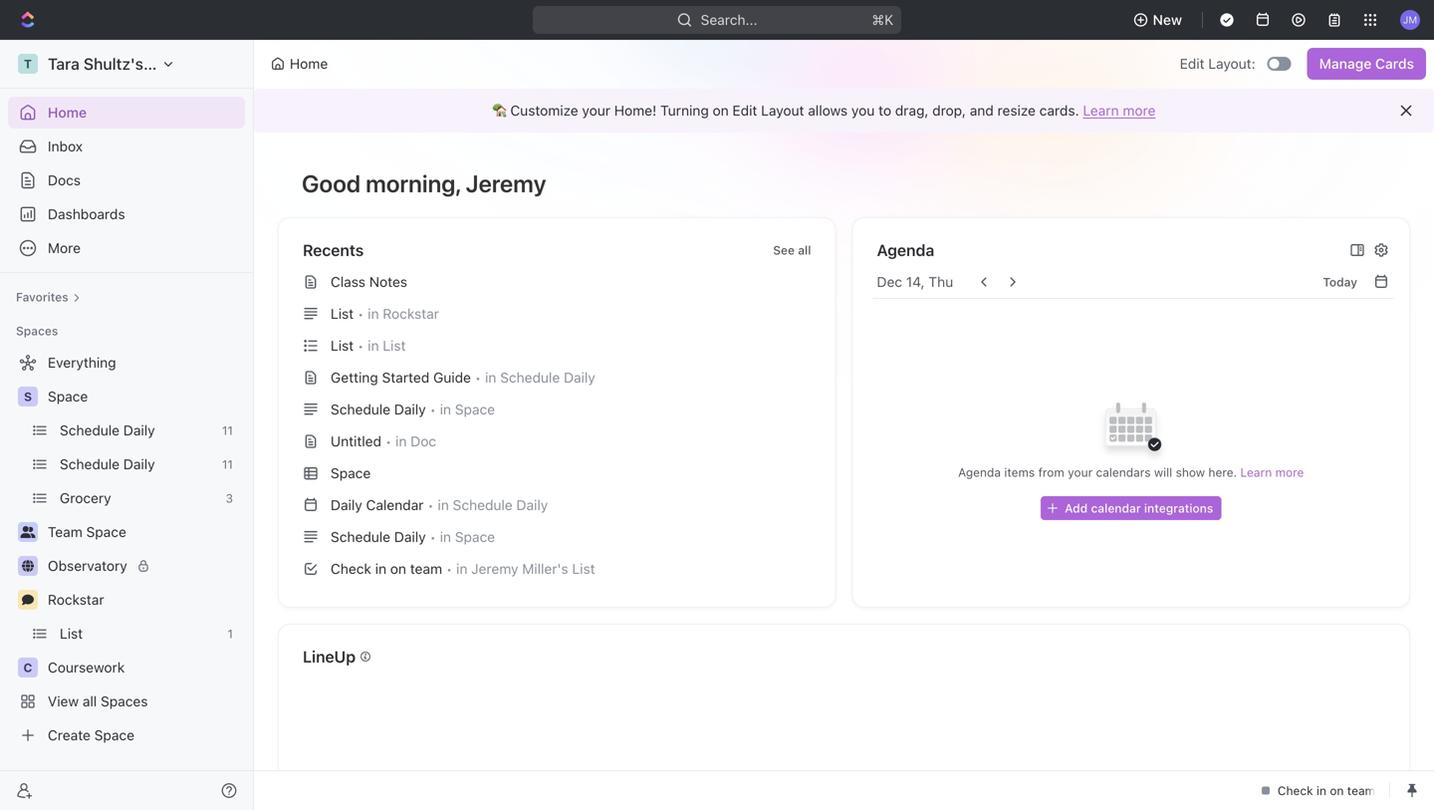 Task type: describe. For each thing, give the bounding box(es) containing it.
space down getting started guide • in schedule daily
[[455, 401, 495, 418]]

1 schedule daily from the top
[[60, 422, 155, 438]]

in right "team"
[[456, 560, 468, 577]]

1 schedule daily link from the top
[[60, 415, 214, 446]]

team
[[410, 560, 442, 577]]

today button
[[1316, 270, 1366, 294]]

home!
[[615, 102, 657, 119]]

all for see
[[798, 243, 812, 257]]

0 vertical spatial spaces
[[16, 324, 58, 338]]

here.
[[1209, 465, 1238, 479]]

rockstar link
[[48, 584, 241, 616]]

jm button
[[1395, 4, 1427, 36]]

in down list • in rockstar at the left top of the page
[[368, 337, 379, 354]]

space down untitled
[[331, 465, 371, 481]]

create space link
[[8, 719, 241, 751]]

turning
[[661, 102, 709, 119]]

learn more link for 🏡 customize your home! turning on edit layout allows you to drag, drop, and resize cards.
[[1084, 102, 1156, 119]]

more button
[[8, 232, 245, 264]]

edit layout:
[[1180, 55, 1256, 72]]

list for list • in rockstar
[[331, 305, 354, 322]]

items
[[1005, 465, 1035, 479]]

calendar
[[366, 497, 424, 513]]

create
[[48, 727, 91, 743]]

manage
[[1320, 55, 1372, 72]]

manage cards
[[1320, 55, 1415, 72]]

14,
[[907, 274, 925, 290]]

list for list
[[60, 625, 83, 642]]

• inside list • in rockstar
[[358, 306, 364, 321]]

new
[[1153, 11, 1183, 28]]

rockstar inside sidebar navigation
[[48, 591, 104, 608]]

space, , element
[[18, 387, 38, 407]]

view
[[48, 693, 79, 709]]

jm
[[1404, 14, 1418, 25]]

learn inside alert
[[1084, 102, 1120, 119]]

space link inside sidebar navigation
[[48, 381, 241, 413]]

2 11 from the top
[[222, 457, 233, 471]]

0 vertical spatial rockstar
[[383, 305, 439, 322]]

0 vertical spatial jeremy
[[466, 169, 547, 197]]

docs link
[[8, 164, 245, 196]]

space inside create space link
[[94, 727, 135, 743]]

• inside check in on team • in jeremy miller's list
[[446, 561, 452, 576]]

in down class notes
[[368, 305, 379, 322]]

view all spaces link
[[8, 686, 241, 717]]

1 vertical spatial on
[[390, 560, 407, 577]]

edit inside alert
[[733, 102, 758, 119]]

miller's
[[522, 560, 569, 577]]

see all
[[773, 243, 812, 257]]

docs
[[48, 172, 81, 188]]

1
[[228, 627, 233, 641]]

home link
[[8, 97, 245, 129]]

grocery link
[[60, 482, 218, 514]]

good
[[302, 169, 361, 197]]

in right guide
[[485, 369, 497, 386]]

• up "team"
[[430, 530, 436, 545]]

class notes link
[[295, 266, 828, 298]]

on inside alert
[[713, 102, 729, 119]]

thu
[[929, 274, 954, 290]]

1 vertical spatial your
[[1068, 465, 1093, 479]]

user group image
[[20, 526, 35, 538]]

dec 14, thu button
[[877, 274, 954, 290]]

your inside alert
[[582, 102, 611, 119]]

started
[[382, 369, 430, 386]]

inbox
[[48, 138, 83, 154]]

1 vertical spatial space link
[[295, 457, 828, 489]]

new button
[[1126, 4, 1195, 36]]

doc
[[411, 433, 437, 449]]

daily calendar • in schedule daily
[[331, 497, 548, 513]]

2 schedule daily • in space from the top
[[331, 529, 495, 545]]

t
[[24, 57, 32, 71]]

more
[[48, 240, 81, 256]]

c
[[23, 661, 32, 675]]

• up doc in the left bottom of the page
[[430, 402, 436, 417]]

agenda for agenda items from your calendars will show here. learn more
[[959, 465, 1001, 479]]

team space
[[48, 524, 126, 540]]

lineup
[[303, 647, 356, 666]]

recents
[[303, 241, 364, 260]]

guide
[[433, 369, 471, 386]]

⌘k
[[872, 11, 894, 28]]

drop,
[[933, 102, 967, 119]]

1 11 from the top
[[222, 423, 233, 437]]

add
[[1065, 501, 1088, 515]]

you
[[852, 102, 875, 119]]

more inside alert
[[1123, 102, 1156, 119]]

1 horizontal spatial learn
[[1241, 465, 1273, 479]]

grocery
[[60, 490, 111, 506]]

calendar
[[1092, 501, 1142, 515]]



Task type: vqa. For each thing, say whether or not it's contained in the screenshot.
On due date dropdown button
no



Task type: locate. For each thing, give the bounding box(es) containing it.
untitled • in doc
[[331, 433, 437, 449]]

3
[[226, 491, 233, 505]]

1 horizontal spatial more
[[1276, 465, 1305, 479]]

learn more link right cards.
[[1084, 102, 1156, 119]]

list down list • in rockstar at the left top of the page
[[383, 337, 406, 354]]

getting
[[331, 369, 378, 386]]

• inside untitled • in doc
[[386, 434, 392, 449]]

customize
[[511, 102, 579, 119]]

schedule daily • in space down started
[[331, 401, 495, 418]]

tree inside sidebar navigation
[[8, 347, 245, 751]]

class notes
[[331, 274, 408, 290]]

edit left layout
[[733, 102, 758, 119]]

your left 'home!'
[[582, 102, 611, 119]]

0 vertical spatial edit
[[1180, 55, 1205, 72]]

all
[[798, 243, 812, 257], [83, 693, 97, 709]]

create space
[[48, 727, 135, 743]]

list • in rockstar
[[331, 305, 439, 322]]

good morning, jeremy
[[302, 169, 547, 197]]

2 schedule daily link from the top
[[60, 448, 214, 480]]

search...
[[701, 11, 758, 28]]

• up list • in list
[[358, 306, 364, 321]]

1 vertical spatial jeremy
[[472, 560, 519, 577]]

learn right here.
[[1241, 465, 1273, 479]]

0 vertical spatial space link
[[48, 381, 241, 413]]

1 vertical spatial 11
[[222, 457, 233, 471]]

🏡
[[493, 102, 507, 119]]

allows
[[808, 102, 848, 119]]

0 horizontal spatial your
[[582, 102, 611, 119]]

list right "miller's"
[[572, 560, 595, 577]]

1 horizontal spatial edit
[[1180, 55, 1205, 72]]

1 vertical spatial learn
[[1241, 465, 1273, 479]]

1 vertical spatial home
[[48, 104, 87, 121]]

1 vertical spatial learn more link
[[1241, 465, 1305, 479]]

0 horizontal spatial on
[[390, 560, 407, 577]]

home
[[290, 55, 328, 72], [48, 104, 87, 121]]

schedule daily • in space
[[331, 401, 495, 418], [331, 529, 495, 545]]

sidebar navigation
[[0, 40, 258, 810]]

0 horizontal spatial spaces
[[16, 324, 58, 338]]

1 horizontal spatial learn more link
[[1241, 465, 1305, 479]]

see
[[773, 243, 795, 257]]

globe image
[[22, 560, 34, 572]]

shultz's
[[84, 54, 143, 73]]

all right the see
[[798, 243, 812, 257]]

agenda for agenda
[[877, 241, 935, 260]]

schedule daily up grocery
[[60, 456, 155, 472]]

all inside button
[[798, 243, 812, 257]]

• right guide
[[475, 370, 481, 385]]

1 vertical spatial more
[[1276, 465, 1305, 479]]

• up the getting
[[358, 338, 364, 353]]

space link down "everything" link
[[48, 381, 241, 413]]

in right calendar
[[438, 497, 449, 513]]

cards.
[[1040, 102, 1080, 119]]

schedule daily down "everything" link
[[60, 422, 155, 438]]

0 vertical spatial agenda
[[877, 241, 935, 260]]

more
[[1123, 102, 1156, 119], [1276, 465, 1305, 479]]

check in on team • in jeremy miller's list
[[331, 560, 595, 577]]

• inside daily calendar • in schedule daily
[[428, 498, 434, 513]]

tree containing everything
[[8, 347, 245, 751]]

everything link
[[8, 347, 241, 379]]

0 vertical spatial 11
[[222, 423, 233, 437]]

comment image
[[22, 594, 34, 606]]

space down everything
[[48, 388, 88, 405]]

all for view
[[83, 693, 97, 709]]

dashboards link
[[8, 198, 245, 230]]

list link
[[60, 618, 220, 650]]

1 vertical spatial schedule daily link
[[60, 448, 214, 480]]

agenda
[[877, 241, 935, 260], [959, 465, 1001, 479]]

more right here.
[[1276, 465, 1305, 479]]

more right cards.
[[1123, 102, 1156, 119]]

0 horizontal spatial home
[[48, 104, 87, 121]]

2 schedule daily from the top
[[60, 456, 155, 472]]

edit left layout: on the right
[[1180, 55, 1205, 72]]

list inside sidebar navigation
[[60, 625, 83, 642]]

on right the turning
[[713, 102, 729, 119]]

alert
[[254, 89, 1435, 133]]

• inside list • in list
[[358, 338, 364, 353]]

tree
[[8, 347, 245, 751]]

schedule daily link
[[60, 415, 214, 446], [60, 448, 214, 480]]

s
[[24, 390, 32, 404]]

add calendar integrations button
[[1041, 496, 1222, 520]]

0 horizontal spatial space link
[[48, 381, 241, 413]]

coursework, , element
[[18, 658, 38, 678]]

show
[[1176, 465, 1206, 479]]

drag,
[[896, 102, 929, 119]]

0 vertical spatial learn
[[1084, 102, 1120, 119]]

tara shultz's workspace, , element
[[18, 54, 38, 74]]

list up the coursework
[[60, 625, 83, 642]]

1 vertical spatial spaces
[[101, 693, 148, 709]]

0 vertical spatial home
[[290, 55, 328, 72]]

0 vertical spatial schedule daily
[[60, 422, 155, 438]]

in left doc in the left bottom of the page
[[396, 433, 407, 449]]

1 horizontal spatial space link
[[295, 457, 828, 489]]

agenda left "items" on the bottom of the page
[[959, 465, 1001, 479]]

untitled
[[331, 433, 382, 449]]

spaces inside tree
[[101, 693, 148, 709]]

1 horizontal spatial rockstar
[[383, 305, 439, 322]]

jeremy down the 🏡
[[466, 169, 547, 197]]

daily
[[564, 369, 596, 386], [394, 401, 426, 418], [123, 422, 155, 438], [123, 456, 155, 472], [331, 497, 362, 513], [517, 497, 548, 513], [394, 529, 426, 545]]

1 horizontal spatial all
[[798, 243, 812, 257]]

space link up "miller's"
[[295, 457, 828, 489]]

agenda up dec 14, thu dropdown button
[[877, 241, 935, 260]]

check
[[331, 560, 372, 577]]

1 vertical spatial schedule daily
[[60, 456, 155, 472]]

1 horizontal spatial agenda
[[959, 465, 1001, 479]]

all right view
[[83, 693, 97, 709]]

class
[[331, 274, 366, 290]]

• right "team"
[[446, 561, 452, 576]]

on left "team"
[[390, 560, 407, 577]]

observatory
[[48, 558, 127, 574]]

learn more link inside alert
[[1084, 102, 1156, 119]]

resize
[[998, 102, 1036, 119]]

space inside team space link
[[86, 524, 126, 540]]

cards
[[1376, 55, 1415, 72]]

notes
[[370, 274, 408, 290]]

will
[[1155, 465, 1173, 479]]

0 vertical spatial schedule daily link
[[60, 415, 214, 446]]

11
[[222, 423, 233, 437], [222, 457, 233, 471]]

observatory link
[[48, 550, 241, 582]]

today
[[1324, 275, 1358, 289]]

rockstar down notes
[[383, 305, 439, 322]]

0 vertical spatial your
[[582, 102, 611, 119]]

1 schedule daily • in space from the top
[[331, 401, 495, 418]]

favorites
[[16, 290, 69, 304]]

0 horizontal spatial all
[[83, 693, 97, 709]]

tara
[[48, 54, 80, 73]]

favorites button
[[8, 285, 88, 309]]

coursework link
[[48, 652, 241, 684]]

learn more link right here.
[[1241, 465, 1305, 479]]

0 vertical spatial learn more link
[[1084, 102, 1156, 119]]

1 vertical spatial rockstar
[[48, 591, 104, 608]]

everything
[[48, 354, 116, 371]]

dec 14, thu
[[877, 274, 954, 290]]

• right untitled
[[386, 434, 392, 449]]

team
[[48, 524, 83, 540]]

1 horizontal spatial your
[[1068, 465, 1093, 479]]

1 horizontal spatial spaces
[[101, 693, 148, 709]]

alert containing 🏡 customize your home! turning on edit layout allows you to drag, drop, and resize cards.
[[254, 89, 1435, 133]]

jeremy left "miller's"
[[472, 560, 519, 577]]

list for list • in list
[[331, 337, 354, 354]]

your
[[582, 102, 611, 119], [1068, 465, 1093, 479]]

calendars
[[1097, 465, 1151, 479]]

rockstar
[[383, 305, 439, 322], [48, 591, 104, 608]]

manage cards button
[[1308, 48, 1427, 80]]

spaces
[[16, 324, 58, 338], [101, 693, 148, 709]]

to
[[879, 102, 892, 119]]

agenda items from your calendars will show here. learn more
[[959, 465, 1305, 479]]

spaces up create space link
[[101, 693, 148, 709]]

1 horizontal spatial home
[[290, 55, 328, 72]]

home inside sidebar navigation
[[48, 104, 87, 121]]

1 vertical spatial edit
[[733, 102, 758, 119]]

tara shultz's workspace
[[48, 54, 230, 73]]

space up check in on team • in jeremy miller's list
[[455, 529, 495, 545]]

0 vertical spatial schedule daily • in space
[[331, 401, 495, 418]]

learn more link for agenda items from your calendars will show here.
[[1241, 465, 1305, 479]]

layout:
[[1209, 55, 1256, 72]]

and
[[970, 102, 994, 119]]

view all spaces
[[48, 693, 148, 709]]

schedule daily • in space up "team"
[[331, 529, 495, 545]]

getting started guide • in schedule daily
[[331, 369, 596, 386]]

0 vertical spatial on
[[713, 102, 729, 119]]

add calendar integrations
[[1065, 501, 1214, 515]]

jeremy
[[466, 169, 547, 197], [472, 560, 519, 577]]

layout
[[761, 102, 805, 119]]

1 vertical spatial schedule daily • in space
[[331, 529, 495, 545]]

integrations
[[1145, 501, 1214, 515]]

workspace
[[148, 54, 230, 73]]

see all button
[[765, 238, 820, 262]]

1 vertical spatial all
[[83, 693, 97, 709]]

0 vertical spatial more
[[1123, 102, 1156, 119]]

dashboards
[[48, 206, 125, 222]]

in down guide
[[440, 401, 451, 418]]

list down class
[[331, 305, 354, 322]]

0 horizontal spatial edit
[[733, 102, 758, 119]]

0 horizontal spatial more
[[1123, 102, 1156, 119]]

space down view all spaces link
[[94, 727, 135, 743]]

1 horizontal spatial on
[[713, 102, 729, 119]]

learn right cards.
[[1084, 102, 1120, 119]]

dec
[[877, 274, 903, 290]]

spaces down favorites
[[16, 324, 58, 338]]

0 horizontal spatial learn more link
[[1084, 102, 1156, 119]]

• inside getting started guide • in schedule daily
[[475, 370, 481, 385]]

from
[[1039, 465, 1065, 479]]

0 horizontal spatial rockstar
[[48, 591, 104, 608]]

in down daily calendar • in schedule daily
[[440, 529, 451, 545]]

0 vertical spatial all
[[798, 243, 812, 257]]

learn more link
[[1084, 102, 1156, 119], [1241, 465, 1305, 479]]

1 vertical spatial agenda
[[959, 465, 1001, 479]]

on
[[713, 102, 729, 119], [390, 560, 407, 577]]

rockstar down observatory
[[48, 591, 104, 608]]

all inside sidebar navigation
[[83, 693, 97, 709]]

space up observatory
[[86, 524, 126, 540]]

your right 'from'
[[1068, 465, 1093, 479]]

coursework
[[48, 659, 125, 676]]

inbox link
[[8, 131, 245, 162]]

list up the getting
[[331, 337, 354, 354]]

0 horizontal spatial agenda
[[877, 241, 935, 260]]

• right calendar
[[428, 498, 434, 513]]

in right check
[[375, 560, 387, 577]]

learn
[[1084, 102, 1120, 119], [1241, 465, 1273, 479]]

0 horizontal spatial learn
[[1084, 102, 1120, 119]]

schedule
[[500, 369, 560, 386], [331, 401, 391, 418], [60, 422, 120, 438], [60, 456, 120, 472], [453, 497, 513, 513], [331, 529, 391, 545]]



